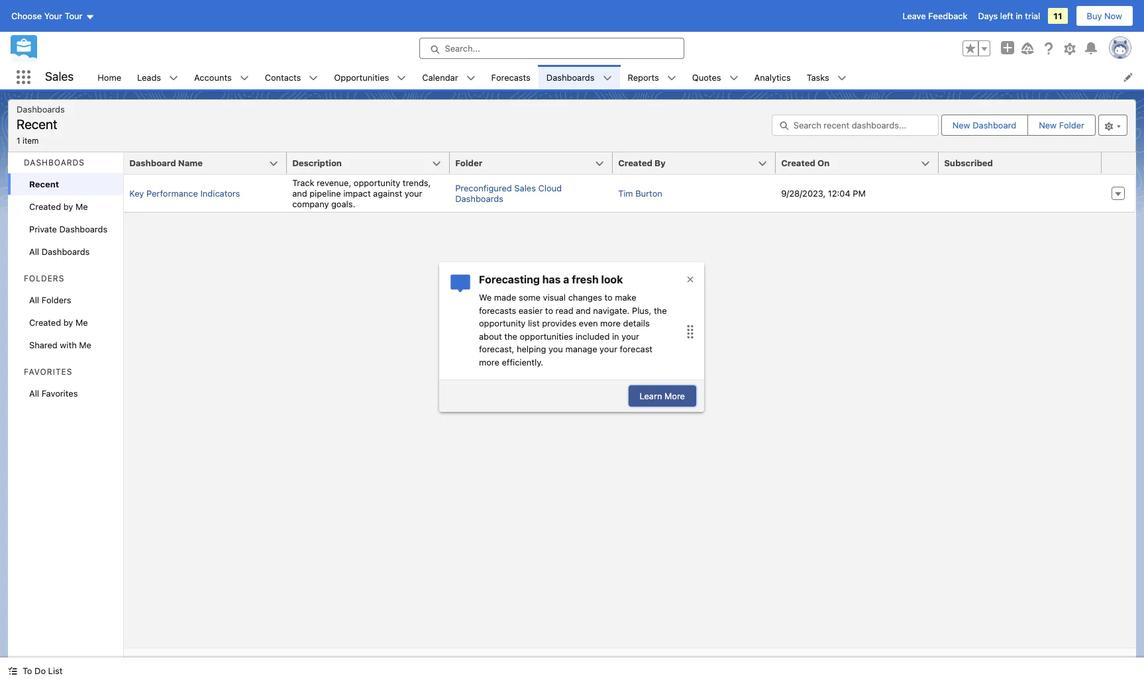Task type: locate. For each thing, give the bounding box(es) containing it.
created by me for dashboards
[[29, 201, 88, 212]]

dashboards list item
[[539, 65, 620, 89]]

tim burton link
[[618, 188, 663, 199]]

0 vertical spatial in
[[1016, 11, 1023, 21]]

text default image inside the reports list item
[[667, 73, 676, 83]]

3 all from the top
[[29, 388, 39, 399]]

about
[[479, 331, 502, 342]]

forecast,
[[479, 344, 514, 355]]

dashboards link
[[539, 65, 603, 89]]

1 horizontal spatial sales
[[514, 183, 536, 194]]

0 horizontal spatial in
[[612, 331, 619, 342]]

buy
[[1087, 11, 1102, 21]]

all for all folders
[[29, 295, 39, 306]]

2 vertical spatial all
[[29, 388, 39, 399]]

created left on
[[781, 158, 816, 168]]

0 vertical spatial all
[[29, 247, 39, 257]]

all up shared
[[29, 295, 39, 306]]

company
[[292, 199, 329, 209]]

2 new from the left
[[1039, 120, 1057, 131]]

and left pipeline
[[292, 188, 307, 199]]

4 text default image from the left
[[397, 73, 406, 83]]

new for new dashboard
[[953, 120, 971, 131]]

text default image right reports
[[667, 73, 676, 83]]

1 vertical spatial dashboard
[[129, 158, 176, 168]]

all dashboards link
[[8, 241, 123, 263]]

1 horizontal spatial to
[[605, 292, 613, 303]]

2 all from the top
[[29, 295, 39, 306]]

all for all favorites
[[29, 388, 39, 399]]

0 vertical spatial recent
[[17, 117, 57, 132]]

group
[[963, 40, 991, 56]]

1 vertical spatial in
[[612, 331, 619, 342]]

folders up shared with me
[[42, 295, 71, 306]]

text default image left calendar at the top left of the page
[[397, 73, 406, 83]]

0 vertical spatial folder
[[1059, 120, 1085, 131]]

2 text default image from the left
[[240, 73, 249, 83]]

the right plus,
[[654, 305, 667, 316]]

1 text default image from the left
[[169, 73, 178, 83]]

has
[[543, 274, 561, 286]]

folder cell
[[450, 152, 621, 175]]

1 all from the top
[[29, 247, 39, 257]]

0 horizontal spatial sales
[[45, 70, 74, 84]]

0 horizontal spatial dashboard
[[129, 158, 176, 168]]

text default image left reports
[[603, 73, 612, 83]]

accounts link
[[186, 65, 240, 89]]

2 created by me link from the top
[[8, 311, 123, 334]]

dashboard up key
[[129, 158, 176, 168]]

dashboard name cell
[[124, 152, 295, 175]]

navigate.
[[593, 305, 630, 316]]

sales inside preconfigured sales cloud dashboards
[[514, 183, 536, 194]]

0 vertical spatial opportunity
[[354, 178, 400, 188]]

0 vertical spatial created by me
[[29, 201, 88, 212]]

created by me link for with
[[8, 311, 123, 334]]

1 vertical spatial me
[[76, 317, 88, 328]]

sales left home
[[45, 70, 74, 84]]

1 horizontal spatial new
[[1039, 120, 1057, 131]]

sales
[[45, 70, 74, 84], [514, 183, 536, 194]]

text default image
[[603, 73, 612, 83], [667, 73, 676, 83], [838, 73, 847, 83], [8, 667, 17, 676]]

text default image inside leads list item
[[169, 73, 178, 83]]

key performance indicators link
[[129, 188, 240, 199]]

text default image right leads
[[169, 73, 178, 83]]

recent up private
[[29, 179, 59, 190]]

created up private
[[29, 201, 61, 212]]

in
[[1016, 11, 1023, 21], [612, 331, 619, 342]]

1 vertical spatial folders
[[42, 295, 71, 306]]

text default image for quotes
[[729, 73, 739, 83]]

opportunity down forecasts
[[479, 318, 526, 329]]

text default image right quotes in the right top of the page
[[729, 73, 739, 83]]

0 vertical spatial by
[[63, 201, 73, 212]]

text default image left to
[[8, 667, 17, 676]]

and inside the forecasting has a fresh look we made some visual changes to make forecasts easier to read and navigate. plus, the opportunity list provides even more details about the opportunities included in your forecast, helping you manage your forecast more efficiently.
[[576, 305, 591, 316]]

0 vertical spatial me
[[76, 201, 88, 212]]

1 vertical spatial more
[[479, 357, 500, 367]]

1 horizontal spatial more
[[600, 318, 621, 329]]

new
[[953, 120, 971, 131], [1039, 120, 1057, 131]]

new dashboard
[[953, 120, 1017, 131]]

created by cell
[[613, 152, 784, 175]]

key
[[129, 188, 144, 199]]

your up forecast
[[622, 331, 639, 342]]

folder inside folder button
[[455, 158, 483, 168]]

favorites up the 'all favorites'
[[24, 367, 72, 377]]

me right with
[[79, 340, 91, 351]]

0 vertical spatial and
[[292, 188, 307, 199]]

new up subscribed at the top right of page
[[953, 120, 971, 131]]

look
[[601, 274, 623, 286]]

0 horizontal spatial opportunity
[[354, 178, 400, 188]]

forecasts link
[[483, 65, 539, 89]]

created by me link up private dashboards
[[8, 195, 123, 218]]

your right the against
[[405, 188, 422, 199]]

folder up subscribed cell
[[1059, 120, 1085, 131]]

0 vertical spatial your
[[405, 188, 422, 199]]

text default image inside quotes list item
[[729, 73, 739, 83]]

opportunities link
[[326, 65, 397, 89]]

actions cell
[[1102, 152, 1135, 175]]

you
[[549, 344, 563, 355]]

tour
[[65, 11, 83, 21]]

0 vertical spatial more
[[600, 318, 621, 329]]

created by me up private dashboards link at left
[[29, 201, 88, 212]]

recent up item
[[17, 117, 57, 132]]

1 created by me link from the top
[[8, 195, 123, 218]]

created by me up shared with me
[[29, 317, 88, 328]]

description button
[[287, 152, 450, 174]]

all down shared
[[29, 388, 39, 399]]

revenue,
[[317, 178, 351, 188]]

0 vertical spatial folders
[[24, 274, 64, 284]]

opportunities list item
[[326, 65, 414, 89]]

me
[[76, 201, 88, 212], [76, 317, 88, 328], [79, 340, 91, 351]]

recent inside dashboards recent 1 item
[[17, 117, 57, 132]]

list
[[90, 65, 1144, 89]]

created by me link up with
[[8, 311, 123, 334]]

and
[[292, 188, 307, 199], [576, 305, 591, 316]]

1 vertical spatial favorites
[[42, 388, 78, 399]]

easier
[[519, 305, 543, 316]]

1 vertical spatial opportunity
[[479, 318, 526, 329]]

text default image inside calendar list item
[[466, 73, 476, 83]]

0 vertical spatial created by me link
[[8, 195, 123, 218]]

subscribed cell
[[939, 152, 1110, 175]]

your
[[405, 188, 422, 199], [622, 331, 639, 342], [600, 344, 618, 355]]

1 vertical spatial all
[[29, 295, 39, 306]]

opportunity down description cell
[[354, 178, 400, 188]]

1 horizontal spatial folder
[[1059, 120, 1085, 131]]

new folder
[[1039, 120, 1085, 131]]

1 vertical spatial to
[[545, 305, 553, 316]]

text default image right calendar at the top left of the page
[[466, 73, 476, 83]]

to up navigate.
[[605, 292, 613, 303]]

all folders link
[[8, 289, 123, 311]]

1 horizontal spatial dashboard
[[973, 120, 1017, 131]]

and down "changes"
[[576, 305, 591, 316]]

folders
[[24, 274, 64, 284], [42, 295, 71, 306]]

calendar link
[[414, 65, 466, 89]]

12:04
[[828, 188, 851, 199]]

favorites
[[24, 367, 72, 377], [42, 388, 78, 399]]

performance
[[146, 188, 198, 199]]

created
[[618, 158, 653, 168], [781, 158, 816, 168], [29, 201, 61, 212], [29, 317, 61, 328]]

0 horizontal spatial your
[[405, 188, 422, 199]]

provides
[[542, 318, 577, 329]]

new dashboard button
[[942, 115, 1027, 135]]

1 vertical spatial folder
[[455, 158, 483, 168]]

opportunity inside the forecasting has a fresh look we made some visual changes to make forecasts easier to read and navigate. plus, the opportunity list provides even more details about the opportunities included in your forecast, helping you manage your forecast more efficiently.
[[479, 318, 526, 329]]

me up with
[[76, 317, 88, 328]]

shared
[[29, 340, 58, 351]]

by
[[63, 201, 73, 212], [63, 317, 73, 328]]

more down forecast,
[[479, 357, 500, 367]]

0 horizontal spatial new
[[953, 120, 971, 131]]

2 created by me from the top
[[29, 317, 88, 328]]

grid
[[124, 152, 1135, 213]]

text default image inside contacts list item
[[309, 73, 318, 83]]

all
[[29, 247, 39, 257], [29, 295, 39, 306], [29, 388, 39, 399]]

do
[[35, 666, 46, 677]]

1 horizontal spatial opportunity
[[479, 318, 526, 329]]

6 text default image from the left
[[729, 73, 739, 83]]

text default image right tasks
[[838, 73, 847, 83]]

sales left the cloud
[[514, 183, 536, 194]]

1 vertical spatial created by me link
[[8, 311, 123, 334]]

dashboards down folder button
[[455, 194, 504, 204]]

me for dashboards
[[76, 201, 88, 212]]

1 new from the left
[[953, 120, 971, 131]]

text default image for calendar
[[466, 73, 476, 83]]

2 horizontal spatial your
[[622, 331, 639, 342]]

left
[[1001, 11, 1014, 21]]

all for all dashboards
[[29, 247, 39, 257]]

0 vertical spatial favorites
[[24, 367, 72, 377]]

text default image inside dashboards list item
[[603, 73, 612, 83]]

private
[[29, 224, 57, 235]]

5 text default image from the left
[[466, 73, 476, 83]]

1 vertical spatial created by me
[[29, 317, 88, 328]]

folder up preconfigured at the left top of page
[[455, 158, 483, 168]]

dashboards down search... button
[[547, 72, 595, 83]]

1 horizontal spatial your
[[600, 344, 618, 355]]

learn more link
[[629, 386, 696, 407]]

opportunities
[[334, 72, 389, 83]]

1 horizontal spatial and
[[576, 305, 591, 316]]

1 vertical spatial by
[[63, 317, 73, 328]]

Search recent dashboards... text field
[[772, 115, 939, 136]]

1 vertical spatial sales
[[514, 183, 536, 194]]

forecasting has a fresh look we made some visual changes to make forecasts easier to read and navigate. plus, the opportunity list provides even more details about the opportunities included in your forecast, helping you manage your forecast more efficiently.
[[479, 274, 667, 367]]

preconfigured
[[455, 183, 512, 194]]

0 horizontal spatial folder
[[455, 158, 483, 168]]

text default image inside "tasks" list item
[[838, 73, 847, 83]]

now
[[1105, 11, 1123, 21]]

choose your tour
[[11, 11, 83, 21]]

read
[[556, 305, 574, 316]]

0 vertical spatial dashboard
[[973, 120, 1017, 131]]

dashboard up the subscribed button
[[973, 120, 1017, 131]]

in right left
[[1016, 11, 1023, 21]]

private dashboards link
[[8, 218, 123, 241]]

opportunity inside track revenue, opportunity trends, and pipeline impact against your company goals.
[[354, 178, 400, 188]]

cloud
[[538, 183, 562, 194]]

forecast
[[620, 344, 653, 355]]

made
[[494, 292, 517, 303]]

all folders
[[29, 295, 71, 306]]

by up with
[[63, 317, 73, 328]]

text default image
[[169, 73, 178, 83], [240, 73, 249, 83], [309, 73, 318, 83], [397, 73, 406, 83], [466, 73, 476, 83], [729, 73, 739, 83]]

buy now button
[[1076, 5, 1134, 27]]

0 vertical spatial to
[[605, 292, 613, 303]]

text default image for reports
[[667, 73, 676, 83]]

to
[[605, 292, 613, 303], [545, 305, 553, 316]]

more down navigate.
[[600, 318, 621, 329]]

all down private
[[29, 247, 39, 257]]

1 vertical spatial your
[[622, 331, 639, 342]]

track revenue, opportunity trends, and pipeline impact against your company goals.
[[292, 178, 431, 209]]

text default image inside the opportunities list item
[[397, 73, 406, 83]]

changes
[[568, 292, 602, 303]]

created by me
[[29, 201, 88, 212], [29, 317, 88, 328]]

1 by from the top
[[63, 201, 73, 212]]

leads list item
[[129, 65, 186, 89]]

leave feedback link
[[903, 11, 968, 21]]

favorites down shared with me
[[42, 388, 78, 399]]

name
[[178, 158, 203, 168]]

new folder button
[[1028, 115, 1096, 136]]

1 vertical spatial the
[[505, 331, 518, 342]]

created left by in the right of the page
[[618, 158, 653, 168]]

2 by from the top
[[63, 317, 73, 328]]

created on button
[[776, 152, 939, 174]]

shared with me link
[[8, 334, 123, 357]]

in right included
[[612, 331, 619, 342]]

new up subscribed cell
[[1039, 120, 1057, 131]]

forecasting
[[479, 274, 540, 286]]

me up private dashboards
[[76, 201, 88, 212]]

1 created by me from the top
[[29, 201, 88, 212]]

by up private dashboards
[[63, 201, 73, 212]]

dashboard inside 'button'
[[129, 158, 176, 168]]

tim
[[618, 188, 633, 199]]

contacts link
[[257, 65, 309, 89]]

text default image inside accounts list item
[[240, 73, 249, 83]]

your down included
[[600, 344, 618, 355]]

1 horizontal spatial in
[[1016, 11, 1023, 21]]

3 text default image from the left
[[309, 73, 318, 83]]

created inside button
[[618, 158, 653, 168]]

1 vertical spatial and
[[576, 305, 591, 316]]

text default image right contacts at the left top of the page
[[309, 73, 318, 83]]

actions image
[[1102, 152, 1135, 174]]

the up forecast,
[[505, 331, 518, 342]]

to down the visual
[[545, 305, 553, 316]]

2 vertical spatial me
[[79, 340, 91, 351]]

shared with me
[[29, 340, 91, 351]]

text default image right accounts
[[240, 73, 249, 83]]

0 vertical spatial the
[[654, 305, 667, 316]]

0 horizontal spatial and
[[292, 188, 307, 199]]

0 vertical spatial sales
[[45, 70, 74, 84]]

folders up 'all folders'
[[24, 274, 64, 284]]



Task type: describe. For each thing, give the bounding box(es) containing it.
dashboard inside button
[[973, 120, 1017, 131]]

some
[[519, 292, 541, 303]]

private dashboards
[[29, 224, 107, 235]]

folder inside 'new folder' button
[[1059, 120, 1085, 131]]

search... button
[[419, 38, 684, 59]]

grid containing dashboard name
[[124, 152, 1135, 213]]

created by me link for dashboards
[[8, 195, 123, 218]]

on
[[818, 158, 830, 168]]

list containing home
[[90, 65, 1144, 89]]

quotes list item
[[684, 65, 747, 89]]

list
[[528, 318, 540, 329]]

created by me for with
[[29, 317, 88, 328]]

even
[[579, 318, 598, 329]]

created by button
[[613, 152, 776, 174]]

dashboards up item
[[17, 104, 65, 115]]

forecasts
[[479, 305, 516, 316]]

all dashboards
[[29, 247, 90, 257]]

details
[[623, 318, 650, 329]]

leads
[[137, 72, 161, 83]]

opportunities
[[520, 331, 573, 342]]

text default image for dashboards
[[603, 73, 612, 83]]

efficiently.
[[502, 357, 543, 367]]

description cell
[[287, 152, 458, 175]]

0 horizontal spatial to
[[545, 305, 553, 316]]

contacts
[[265, 72, 301, 83]]

home link
[[90, 65, 129, 89]]

subscribed button
[[939, 152, 1102, 174]]

against
[[373, 188, 402, 199]]

text default image for tasks
[[838, 73, 847, 83]]

reports
[[628, 72, 659, 83]]

learn more
[[640, 391, 685, 402]]

text default image for accounts
[[240, 73, 249, 83]]

created on cell
[[776, 152, 947, 175]]

accounts list item
[[186, 65, 257, 89]]

home
[[98, 72, 121, 83]]

analytics
[[754, 72, 791, 83]]

2 vertical spatial your
[[600, 344, 618, 355]]

make
[[615, 292, 637, 303]]

tasks link
[[799, 65, 838, 89]]

your inside track revenue, opportunity trends, and pipeline impact against your company goals.
[[405, 188, 422, 199]]

track
[[292, 178, 314, 188]]

helping
[[517, 344, 546, 355]]

plus,
[[632, 305, 652, 316]]

preconfigured sales cloud dashboards
[[455, 183, 562, 204]]

dashboards inside list item
[[547, 72, 595, 83]]

tasks
[[807, 72, 830, 83]]

pipeline
[[310, 188, 341, 199]]

goals.
[[331, 199, 355, 209]]

key performance indicators
[[129, 188, 240, 199]]

days
[[978, 11, 998, 21]]

recent link
[[8, 173, 123, 195]]

reports link
[[620, 65, 667, 89]]

choose your tour button
[[11, 5, 95, 27]]

dashboards up recent link
[[24, 158, 85, 168]]

choose
[[11, 11, 42, 21]]

list
[[48, 666, 63, 677]]

subscribed
[[944, 158, 993, 168]]

by for all folders
[[63, 317, 73, 328]]

9/28/2023,
[[781, 188, 826, 199]]

preconfigured sales cloud dashboards link
[[455, 183, 562, 204]]

11
[[1054, 11, 1063, 21]]

all favorites link
[[8, 382, 123, 405]]

9/28/2023, 12:04 pm
[[781, 188, 866, 199]]

feedback
[[929, 11, 968, 21]]

item
[[22, 136, 39, 145]]

text default image inside to do list button
[[8, 667, 17, 676]]

1
[[17, 136, 20, 145]]

to
[[23, 666, 32, 677]]

dashboards up all dashboards link
[[59, 224, 107, 235]]

dashboards inside preconfigured sales cloud dashboards
[[455, 194, 504, 204]]

days left in trial
[[978, 11, 1041, 21]]

buy now
[[1087, 11, 1123, 21]]

by for recent
[[63, 201, 73, 212]]

manage
[[566, 344, 597, 355]]

quotes
[[692, 72, 721, 83]]

dashboard name button
[[124, 152, 287, 174]]

search...
[[445, 43, 480, 54]]

fresh
[[572, 274, 599, 286]]

folder button
[[450, 152, 613, 174]]

indicators
[[200, 188, 240, 199]]

in inside the forecasting has a fresh look we made some visual changes to make forecasts easier to read and navigate. plus, the opportunity list provides even more details about the opportunities included in your forecast, helping you manage your forecast more efficiently.
[[612, 331, 619, 342]]

created up shared
[[29, 317, 61, 328]]

me for with
[[76, 317, 88, 328]]

text default image for opportunities
[[397, 73, 406, 83]]

text default image for contacts
[[309, 73, 318, 83]]

accounts
[[194, 72, 232, 83]]

included
[[576, 331, 610, 342]]

pm
[[853, 188, 866, 199]]

1 vertical spatial recent
[[29, 179, 59, 190]]

trends,
[[403, 178, 431, 188]]

trial
[[1025, 11, 1041, 21]]

learn
[[640, 391, 662, 402]]

tasks list item
[[799, 65, 855, 89]]

created inside button
[[781, 158, 816, 168]]

contacts list item
[[257, 65, 326, 89]]

1 horizontal spatial the
[[654, 305, 667, 316]]

dashboards recent 1 item
[[17, 104, 65, 145]]

0 horizontal spatial more
[[479, 357, 500, 367]]

0 horizontal spatial the
[[505, 331, 518, 342]]

your
[[44, 11, 62, 21]]

created on
[[781, 158, 830, 168]]

reports list item
[[620, 65, 684, 89]]

leads link
[[129, 65, 169, 89]]

leave feedback
[[903, 11, 968, 21]]

calendar list item
[[414, 65, 483, 89]]

created by
[[618, 158, 666, 168]]

and inside track revenue, opportunity trends, and pipeline impact against your company goals.
[[292, 188, 307, 199]]

text default image for leads
[[169, 73, 178, 83]]

new for new folder
[[1039, 120, 1057, 131]]

dashboards down private dashboards link at left
[[42, 247, 90, 257]]



Task type: vqa. For each thing, say whether or not it's contained in the screenshot.
View
no



